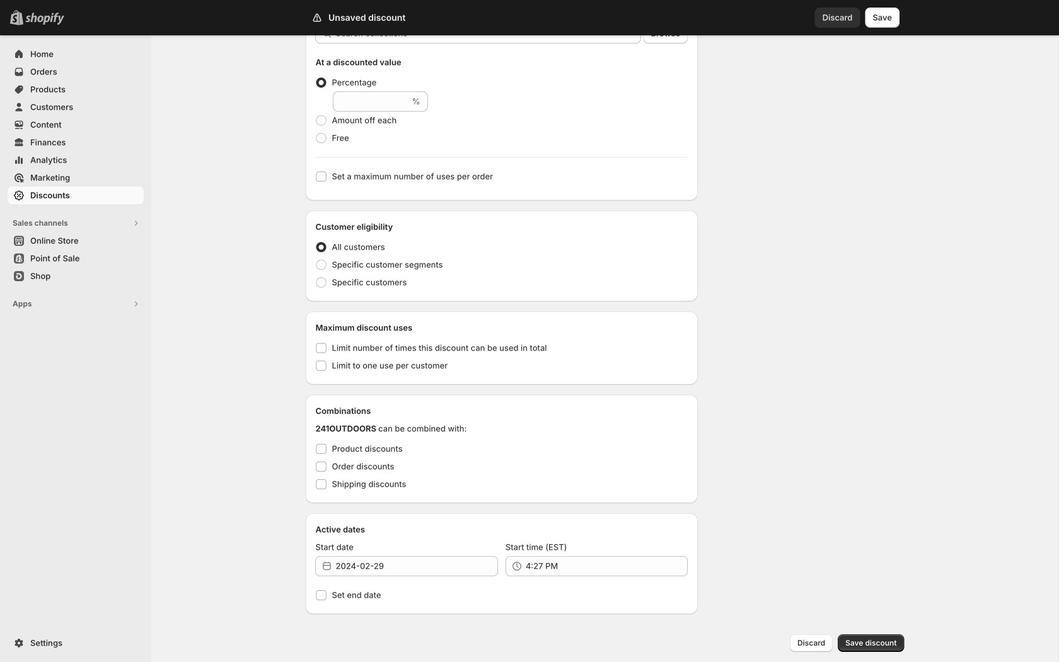 Task type: vqa. For each thing, say whether or not it's contained in the screenshot.
'My Store' image
no



Task type: describe. For each thing, give the bounding box(es) containing it.
YYYY-MM-DD text field
[[336, 556, 498, 576]]

Search collections text field
[[336, 23, 641, 44]]

Enter time text field
[[526, 556, 688, 576]]



Task type: locate. For each thing, give the bounding box(es) containing it.
shopify image
[[25, 12, 64, 25]]

None text field
[[333, 91, 410, 112]]



